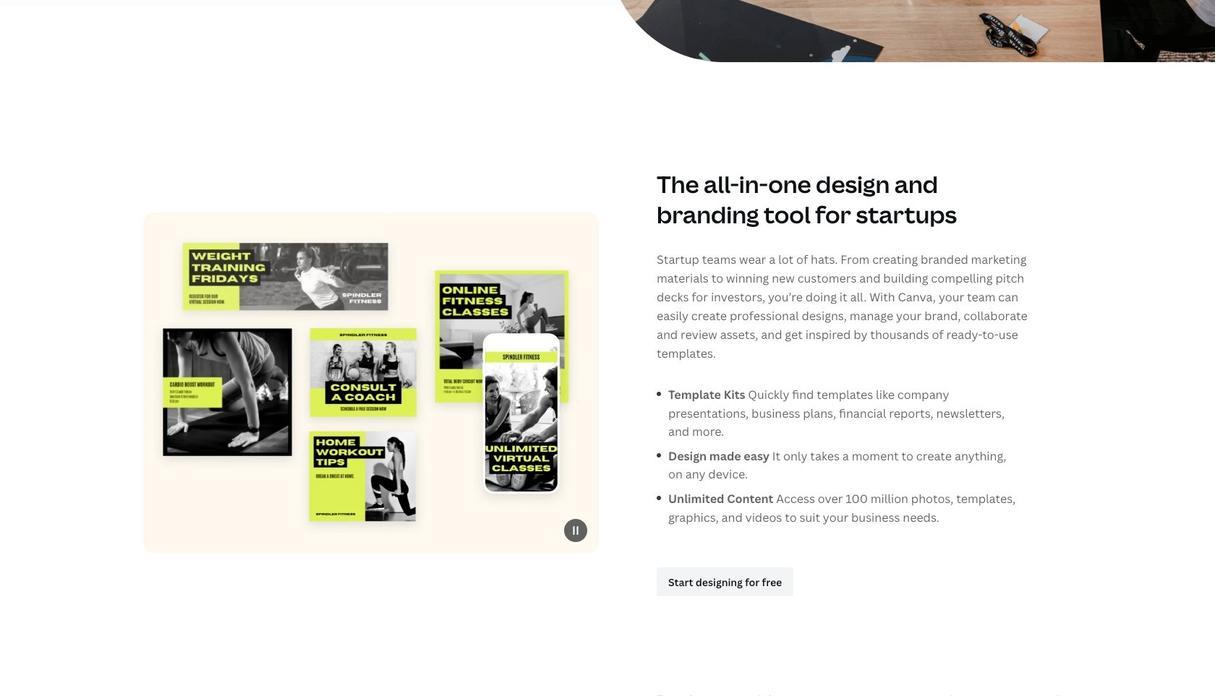 Task type: locate. For each thing, give the bounding box(es) containing it.
spacenow enterprise and pro t shirts print 009 1.ad224d04 image
[[608, 0, 1216, 62]]



Task type: vqa. For each thing, say whether or not it's contained in the screenshot.
SPACENOW ENTERPRISE AND PRO T SHIRTS PRINT 009 1.AD224D04 image in the top of the page
yes



